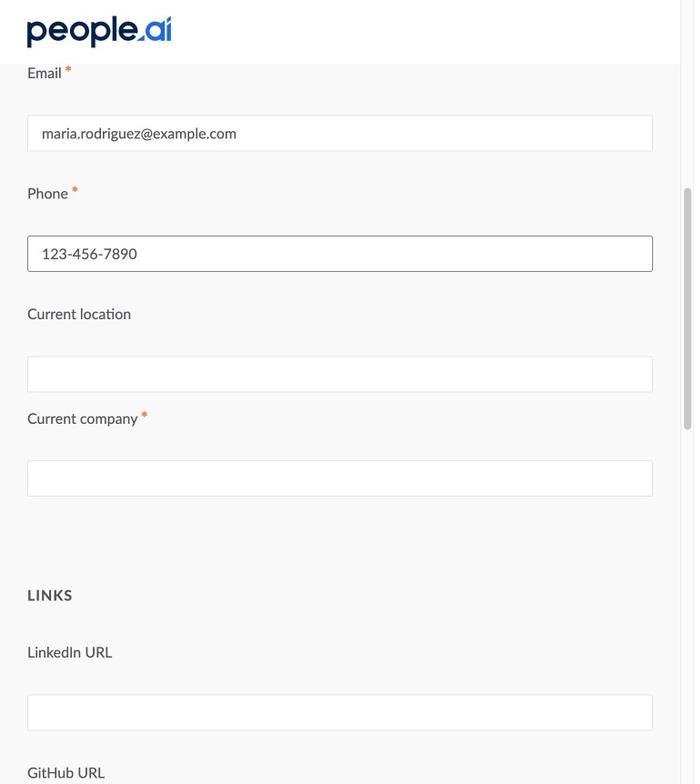 Task type: vqa. For each thing, say whether or not it's contained in the screenshot.
email field
yes



Task type: locate. For each thing, give the bounding box(es) containing it.
people.ai logo image
[[27, 16, 171, 48]]

None email field
[[27, 115, 653, 151]]

None text field
[[27, 0, 653, 31], [27, 236, 653, 272], [27, 356, 653, 392], [27, 460, 653, 497], [27, 0, 653, 31], [27, 236, 653, 272], [27, 356, 653, 392], [27, 460, 653, 497]]

None text field
[[27, 695, 653, 731]]



